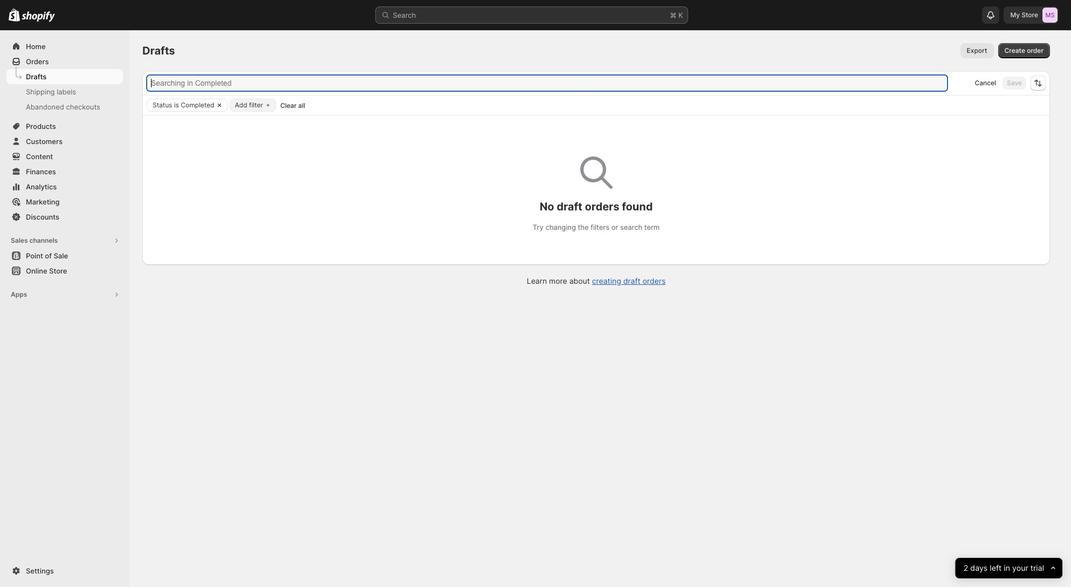 Task type: describe. For each thing, give the bounding box(es) containing it.
clear
[[280, 101, 297, 110]]

clear all button
[[276, 99, 310, 112]]

changing
[[546, 223, 576, 231]]

orders
[[26, 57, 49, 66]]

export button
[[961, 43, 994, 58]]

labels
[[57, 87, 76, 96]]

create order link
[[999, 43, 1051, 58]]

or
[[612, 223, 619, 231]]

marketing
[[26, 197, 60, 206]]

cancel
[[975, 79, 997, 87]]

2 days left in your trial button
[[956, 558, 1063, 578]]

filters
[[591, 223, 610, 231]]

filter
[[249, 101, 263, 109]]

sale
[[54, 251, 68, 260]]

trial
[[1031, 563, 1045, 573]]

search
[[393, 11, 416, 19]]

abandoned checkouts link
[[6, 99, 123, 114]]

online store
[[26, 267, 67, 275]]

home
[[26, 42, 46, 51]]

cancel button
[[971, 77, 1001, 90]]

in
[[1004, 563, 1011, 573]]

shipping labels
[[26, 87, 76, 96]]

point of sale button
[[0, 248, 130, 263]]

online store button
[[0, 263, 130, 278]]

learn more about creating draft orders
[[527, 276, 666, 285]]

empty search results image
[[580, 156, 613, 189]]

2
[[964, 563, 969, 573]]

sales channels
[[11, 236, 58, 244]]

discounts
[[26, 213, 59, 221]]

sales
[[11, 236, 28, 244]]

no draft orders found
[[540, 200, 653, 213]]

export
[[967, 46, 988, 55]]

creating draft orders link
[[592, 276, 666, 285]]

my
[[1011, 11, 1020, 19]]

0 horizontal spatial drafts
[[26, 72, 47, 81]]

completed
[[181, 101, 214, 109]]

discounts link
[[6, 209, 123, 224]]

learn
[[527, 276, 547, 285]]

term
[[645, 223, 660, 231]]

analytics
[[26, 182, 57, 191]]

1 vertical spatial orders
[[643, 276, 666, 285]]

online
[[26, 267, 47, 275]]

left
[[990, 563, 1002, 573]]

is
[[174, 101, 179, 109]]



Task type: vqa. For each thing, say whether or not it's contained in the screenshot.
Customers
yes



Task type: locate. For each thing, give the bounding box(es) containing it.
point of sale link
[[6, 248, 123, 263]]

of
[[45, 251, 52, 260]]

no
[[540, 200, 555, 213]]

creating
[[592, 276, 621, 285]]

store
[[1022, 11, 1039, 19], [49, 267, 67, 275]]

1 horizontal spatial drafts
[[142, 44, 175, 57]]

apps button
[[6, 287, 123, 302]]

1 vertical spatial drafts
[[26, 72, 47, 81]]

point
[[26, 251, 43, 260]]

channels
[[29, 236, 58, 244]]

0 vertical spatial drafts
[[142, 44, 175, 57]]

add
[[235, 101, 247, 109]]

k
[[679, 11, 683, 19]]

store inside button
[[49, 267, 67, 275]]

status is completed
[[153, 101, 214, 109]]

more
[[549, 276, 568, 285]]

found
[[622, 200, 653, 213]]

my store image
[[1043, 8, 1058, 23]]

customers link
[[6, 134, 123, 149]]

content link
[[6, 149, 123, 164]]

1 horizontal spatial draft
[[624, 276, 641, 285]]

0 horizontal spatial shopify image
[[9, 9, 20, 22]]

1 vertical spatial draft
[[624, 276, 641, 285]]

store for my store
[[1022, 11, 1039, 19]]

search
[[620, 223, 643, 231]]

try changing the filters or search term
[[533, 223, 660, 231]]

products link
[[6, 119, 123, 134]]

0 vertical spatial draft
[[557, 200, 583, 213]]

abandoned
[[26, 103, 64, 111]]

analytics link
[[6, 179, 123, 194]]

content
[[26, 152, 53, 161]]

add filter
[[235, 101, 263, 109]]

create order
[[1005, 46, 1044, 55]]

checkouts
[[66, 103, 100, 111]]

store down sale
[[49, 267, 67, 275]]

0 horizontal spatial store
[[49, 267, 67, 275]]

apps
[[11, 290, 27, 298]]

orders right the 'creating'
[[643, 276, 666, 285]]

store right "my"
[[1022, 11, 1039, 19]]

1 horizontal spatial orders
[[643, 276, 666, 285]]

1 horizontal spatial store
[[1022, 11, 1039, 19]]

your
[[1013, 563, 1029, 573]]

orders up filters
[[585, 200, 620, 213]]

drafts
[[142, 44, 175, 57], [26, 72, 47, 81]]

settings link
[[6, 563, 123, 578]]

order
[[1028, 46, 1044, 55]]

sales channels button
[[6, 233, 123, 248]]

0 horizontal spatial orders
[[585, 200, 620, 213]]

create
[[1005, 46, 1026, 55]]

point of sale
[[26, 251, 68, 260]]

draft up changing
[[557, 200, 583, 213]]

status
[[153, 101, 172, 109]]

drafts link
[[6, 69, 123, 84]]

0 horizontal spatial draft
[[557, 200, 583, 213]]

customers
[[26, 137, 63, 146]]

orders link
[[6, 54, 123, 69]]

Searching in Completed field
[[148, 76, 947, 90]]

my store
[[1011, 11, 1039, 19]]

try
[[533, 223, 544, 231]]

online store link
[[6, 263, 123, 278]]

status is completed button
[[147, 99, 214, 111]]

⌘ k
[[670, 11, 683, 19]]

⌘
[[670, 11, 677, 19]]

finances link
[[6, 164, 123, 179]]

draft
[[557, 200, 583, 213], [624, 276, 641, 285]]

add filter button
[[230, 99, 276, 112]]

days
[[971, 563, 988, 573]]

shipping
[[26, 87, 55, 96]]

settings
[[26, 567, 54, 575]]

2 days left in your trial
[[964, 563, 1045, 573]]

shopify image
[[9, 9, 20, 22], [22, 11, 55, 22]]

abandoned checkouts
[[26, 103, 100, 111]]

1 horizontal spatial shopify image
[[22, 11, 55, 22]]

the
[[578, 223, 589, 231]]

store for online store
[[49, 267, 67, 275]]

finances
[[26, 167, 56, 176]]

1 vertical spatial store
[[49, 267, 67, 275]]

clear all
[[280, 101, 305, 110]]

0 vertical spatial orders
[[585, 200, 620, 213]]

products
[[26, 122, 56, 131]]

0 vertical spatial store
[[1022, 11, 1039, 19]]

marketing link
[[6, 194, 123, 209]]

draft right the 'creating'
[[624, 276, 641, 285]]

orders
[[585, 200, 620, 213], [643, 276, 666, 285]]

about
[[570, 276, 590, 285]]

all
[[298, 101, 305, 110]]

home link
[[6, 39, 123, 54]]

shipping labels link
[[6, 84, 123, 99]]



